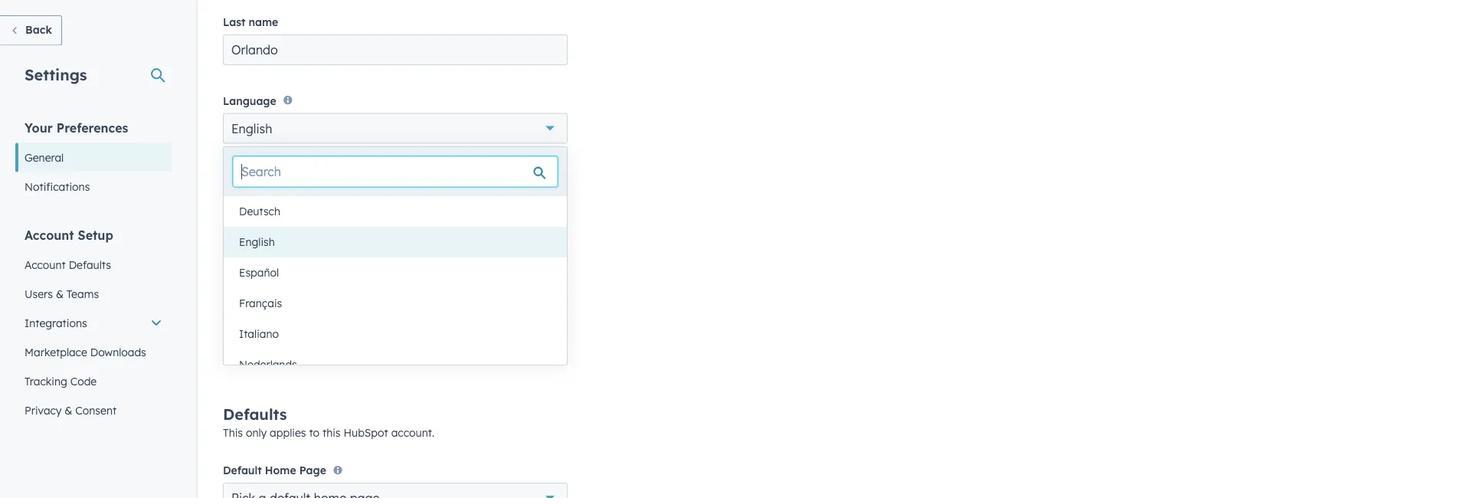 Task type: locate. For each thing, give the bounding box(es) containing it.
1 vertical spatial english
[[239, 235, 275, 249]]

2 , from the left
[[393, 226, 395, 238]]

1 vertical spatial this
[[323, 426, 341, 439]]

english up español
[[239, 235, 275, 249]]

list box
[[224, 196, 567, 380]]

0 vertical spatial &
[[56, 287, 64, 300]]

1 vertical spatial defaults
[[223, 404, 287, 423]]

1 vertical spatial &
[[65, 403, 72, 417]]

account setup
[[25, 227, 113, 243]]

this inside defaults this only applies to this hubspot account.
[[323, 426, 341, 439]]

refer
[[505, 298, 527, 310]]

contact
[[380, 284, 415, 296]]

account for account defaults
[[25, 258, 66, 271]]

account up account defaults
[[25, 227, 74, 243]]

0 vertical spatial english
[[231, 121, 272, 136]]

phone
[[223, 267, 256, 281]]

to left our
[[530, 298, 539, 310]]

and right edt
[[458, 226, 475, 238]]

marketplace downloads
[[25, 345, 146, 359]]

account inside 'link'
[[25, 258, 66, 271]]

1 horizontal spatial and
[[330, 298, 348, 310]]

number up use
[[259, 267, 300, 281]]

october
[[261, 226, 298, 238]]

0 vertical spatial for
[[350, 298, 363, 310]]

number
[[308, 172, 349, 186], [259, 267, 300, 281], [331, 284, 366, 296]]

number up "information"
[[331, 284, 366, 296]]

0 horizontal spatial to
[[309, 426, 320, 439]]

users
[[25, 287, 53, 300]]

this for defaults
[[323, 426, 341, 439]]

, left 5:56
[[393, 226, 395, 238]]

0 vertical spatial to
[[368, 284, 378, 296]]

0 vertical spatial account
[[25, 227, 74, 243]]

defaults
[[69, 258, 111, 271], [223, 404, 287, 423]]

list box containing deutsch
[[224, 196, 567, 380]]

account setup element
[[15, 226, 172, 454]]

1 vertical spatial for
[[289, 312, 302, 323]]

for up "information"
[[350, 298, 363, 310]]

français button
[[224, 288, 567, 319]]

to up owner
[[368, 284, 378, 296]]

default home page
[[223, 464, 326, 477]]

1 vertical spatial account
[[25, 258, 66, 271]]

defaults up "only"
[[223, 404, 287, 423]]

sending
[[223, 298, 259, 310]]

for
[[350, 298, 363, 310], [289, 312, 302, 323]]

1 horizontal spatial ,
[[393, 226, 395, 238]]

information
[[331, 312, 385, 323]]

events,
[[505, 284, 537, 296]]

0 horizontal spatial defaults
[[69, 258, 111, 271]]

phone number we may use this phone number to contact you about security events, sending workflow sms, and for owner property values. please refer to our privacy policy for more information
[[223, 267, 557, 323]]

policy
[[260, 312, 287, 323]]

None telephone field
[[274, 328, 428, 358]]

general
[[25, 151, 64, 164]]

your
[[25, 120, 53, 135]]

1 account from the top
[[25, 227, 74, 243]]

notifications link
[[15, 172, 172, 201]]

english inside button
[[239, 235, 275, 249]]

0 horizontal spatial this
[[281, 284, 297, 296]]

5:56
[[398, 226, 416, 238]]

2 horizontal spatial to
[[530, 298, 539, 310]]

only
[[246, 426, 267, 439]]

2 horizontal spatial ,
[[452, 226, 455, 238]]

you
[[417, 284, 434, 296]]

2 vertical spatial and
[[330, 298, 348, 310]]

Search search field
[[233, 156, 558, 187]]

1 , from the left
[[336, 226, 339, 238]]

1 horizontal spatial defaults
[[223, 404, 287, 423]]

property
[[397, 298, 436, 310]]

2 account from the top
[[25, 258, 66, 271]]

this left hubspot
[[323, 426, 341, 439]]

, left the 10/31/2023
[[336, 226, 339, 238]]

1 vertical spatial and
[[458, 226, 475, 238]]

code
[[70, 374, 97, 388]]

italiano
[[239, 327, 279, 341]]

italiano button
[[224, 319, 567, 349]]

deutsch
[[239, 205, 280, 218]]

this
[[281, 284, 297, 296], [323, 426, 341, 439]]

🇺🇸 button
[[223, 328, 272, 358]]

english
[[231, 121, 272, 136], [239, 235, 275, 249]]

0 vertical spatial defaults
[[69, 258, 111, 271]]

preferences
[[56, 120, 128, 135]]

0 horizontal spatial ,
[[336, 226, 339, 238]]

for down workflow
[[289, 312, 302, 323]]

date,
[[223, 172, 251, 186]]

0 horizontal spatial &
[[56, 287, 64, 300]]

format : october 31, 2023 , 10/31/2023 , 5:56 pm edt , and 1,234.56
[[223, 226, 514, 238]]

0 vertical spatial this
[[281, 284, 297, 296]]

account for account setup
[[25, 227, 74, 243]]

español
[[239, 266, 279, 279]]

3 , from the left
[[452, 226, 455, 238]]

last name
[[223, 15, 278, 29]]

0 vertical spatial and
[[284, 172, 305, 186]]

united
[[231, 199, 270, 214]]

and inside phone number we may use this phone number to contact you about security events, sending workflow sms, and for owner property values. please refer to our privacy policy for more information
[[330, 298, 348, 310]]

&
[[56, 287, 64, 300], [65, 403, 72, 417]]

account
[[25, 227, 74, 243], [25, 258, 66, 271]]

name
[[249, 15, 278, 29]]

2 horizontal spatial and
[[458, 226, 475, 238]]

this up workflow
[[281, 284, 297, 296]]

english button
[[223, 113, 568, 144]]

home
[[265, 464, 296, 477]]

privacy & consent
[[25, 403, 117, 417]]

owner
[[366, 298, 394, 310]]

1 horizontal spatial &
[[65, 403, 72, 417]]

consent
[[75, 403, 117, 417]]

number left format
[[308, 172, 349, 186]]

united states button
[[223, 191, 568, 222]]

,
[[336, 226, 339, 238], [393, 226, 395, 238], [452, 226, 455, 238]]

& right users
[[56, 287, 64, 300]]

account.
[[391, 426, 435, 439]]

setup
[[78, 227, 113, 243]]

edt
[[435, 226, 452, 238]]

to right applies
[[309, 426, 320, 439]]

and right sms, on the left bottom of page
[[330, 298, 348, 310]]

your preferences element
[[15, 119, 172, 201]]

1 horizontal spatial this
[[323, 426, 341, 439]]

united states
[[231, 199, 310, 214]]

2 vertical spatial to
[[309, 426, 320, 439]]

& right "privacy" at bottom
[[65, 403, 72, 417]]

and
[[284, 172, 305, 186], [458, 226, 475, 238], [330, 298, 348, 310]]

and right time,
[[284, 172, 305, 186]]

10/31/2023
[[342, 226, 393, 238]]

defaults up users & teams link
[[69, 258, 111, 271]]

users & teams link
[[15, 279, 172, 308]]

1 horizontal spatial to
[[368, 284, 378, 296]]

español button
[[224, 257, 567, 288]]

english down language
[[231, 121, 272, 136]]

, right 'pm'
[[452, 226, 455, 238]]

this inside phone number we may use this phone number to contact you about security events, sending workflow sms, and for owner property values. please refer to our privacy policy for more information
[[281, 284, 297, 296]]

marketplace downloads link
[[15, 338, 172, 367]]

back link
[[0, 15, 62, 46]]

account up users
[[25, 258, 66, 271]]

1 vertical spatial to
[[530, 298, 539, 310]]

settings
[[25, 65, 87, 84]]

back
[[25, 23, 52, 36]]



Task type: vqa. For each thing, say whether or not it's contained in the screenshot.
Custom reports
no



Task type: describe. For each thing, give the bounding box(es) containing it.
values.
[[439, 298, 470, 310]]

use
[[263, 284, 278, 296]]

marketplace
[[25, 345, 87, 359]]

0 horizontal spatial and
[[284, 172, 305, 186]]

:
[[256, 226, 258, 238]]

to inside defaults this only applies to this hubspot account.
[[309, 426, 320, 439]]

workflow
[[261, 298, 303, 310]]

about
[[437, 284, 464, 296]]

defaults inside 'link'
[[69, 258, 111, 271]]

our
[[542, 298, 557, 310]]

hubspot
[[344, 426, 388, 439]]

tracking code link
[[15, 367, 172, 396]]

0 horizontal spatial for
[[289, 312, 302, 323]]

defaults inside defaults this only applies to this hubspot account.
[[223, 404, 287, 423]]

1 vertical spatial number
[[259, 267, 300, 281]]

account defaults link
[[15, 250, 172, 279]]

phone number element
[[223, 328, 568, 358]]

1,234.56
[[478, 226, 514, 238]]

privacy
[[25, 403, 62, 417]]

integrations
[[25, 316, 87, 329]]

please
[[473, 298, 502, 310]]

account defaults
[[25, 258, 111, 271]]

downloads
[[90, 345, 146, 359]]

format
[[223, 226, 256, 238]]

2 vertical spatial number
[[331, 284, 366, 296]]

english button
[[224, 227, 567, 257]]

may
[[240, 284, 260, 296]]

last
[[223, 15, 245, 29]]

more
[[305, 312, 328, 323]]

31,
[[300, 226, 313, 238]]

& for users
[[56, 287, 64, 300]]

nederlands
[[239, 358, 297, 371]]

tracking code
[[25, 374, 97, 388]]

phone
[[300, 284, 328, 296]]

general link
[[15, 143, 172, 172]]

nederlands button
[[224, 349, 567, 380]]

defaults this only applies to this hubspot account.
[[223, 404, 435, 439]]

users & teams
[[25, 287, 99, 300]]

states
[[273, 199, 310, 214]]

page
[[299, 464, 326, 477]]

language
[[223, 94, 276, 107]]

we
[[223, 284, 237, 296]]

this
[[223, 426, 243, 439]]

integrations button
[[15, 308, 172, 338]]

english inside dropdown button
[[231, 121, 272, 136]]

français
[[239, 297, 282, 310]]

sms,
[[305, 298, 327, 310]]

0 vertical spatial number
[[308, 172, 349, 186]]

notifications
[[25, 180, 90, 193]]

privacy
[[223, 312, 257, 323]]

date, time, and number format
[[223, 172, 388, 186]]

deutsch button
[[224, 196, 567, 227]]

default
[[223, 464, 262, 477]]

🇺🇸
[[231, 332, 247, 351]]

1 horizontal spatial for
[[350, 298, 363, 310]]

time,
[[254, 172, 281, 186]]

your preferences
[[25, 120, 128, 135]]

2023
[[315, 226, 336, 238]]

Last name text field
[[223, 34, 568, 65]]

format
[[352, 172, 388, 186]]

& for privacy
[[65, 403, 72, 417]]

teams
[[67, 287, 99, 300]]

pm
[[419, 226, 433, 238]]

tracking
[[25, 374, 67, 388]]

applies
[[270, 426, 306, 439]]

this for phone
[[281, 284, 297, 296]]

security
[[466, 284, 502, 296]]



